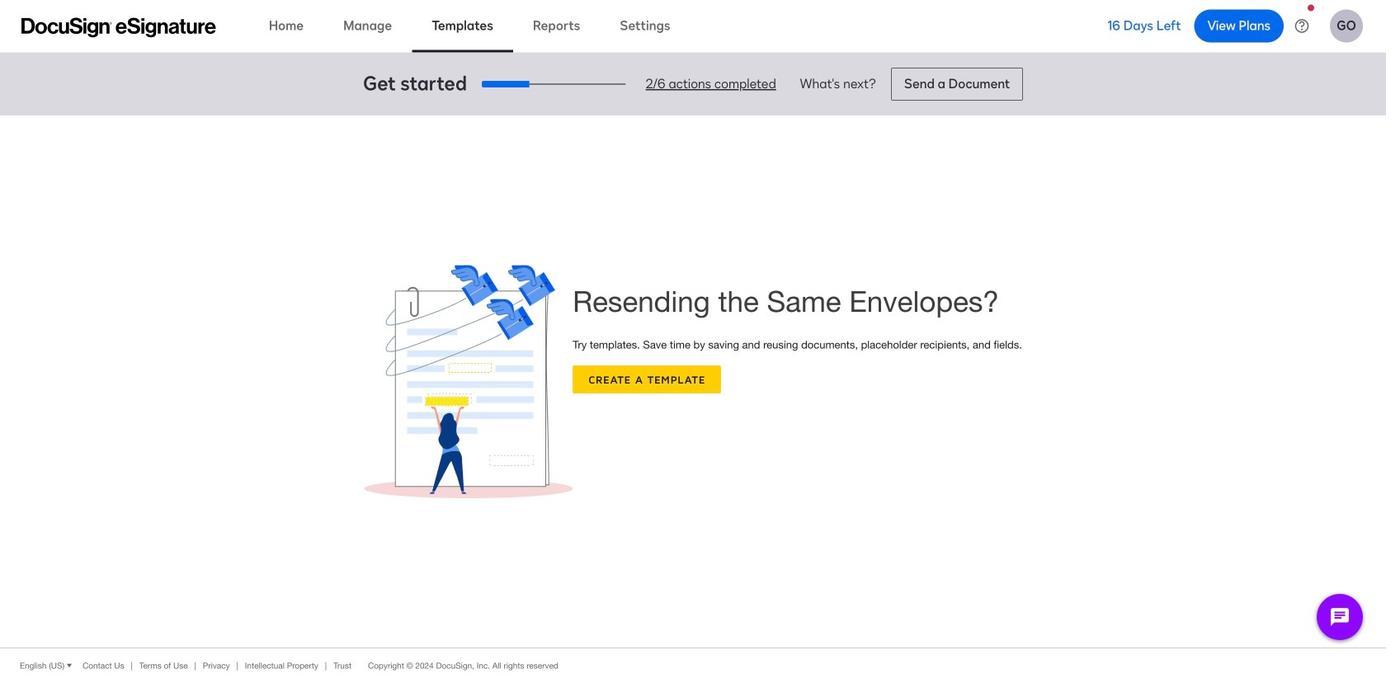 Task type: describe. For each thing, give the bounding box(es) containing it.
docusign esignature image
[[21, 18, 216, 38]]

more info region
[[0, 648, 1387, 683]]



Task type: vqa. For each thing, say whether or not it's contained in the screenshot.
More Info region
yes



